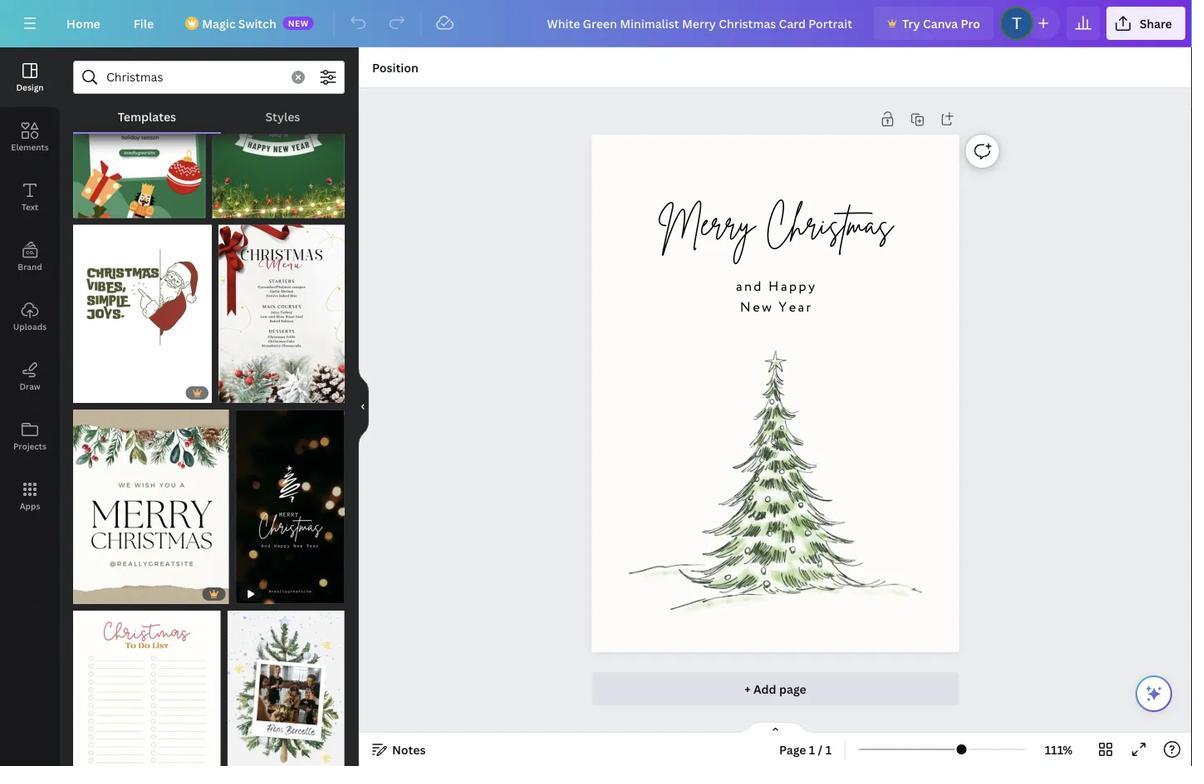 Task type: vqa. For each thing, say whether or not it's contained in the screenshot.
Happy at the top right of page
yes



Task type: describe. For each thing, give the bounding box(es) containing it.
share button
[[1107, 7, 1186, 40]]

templates button
[[73, 101, 221, 132]]

home
[[66, 15, 100, 31]]

white modern merry christmas instagram story group
[[227, 602, 345, 766]]

position button
[[366, 54, 425, 81]]

uploads
[[13, 321, 47, 332]]

1 horizontal spatial 1
[[809, 742, 816, 758]]

magic
[[202, 15, 236, 31]]

apps
[[20, 500, 40, 512]]

green beige elegant watercolor illustrated merry christmas instagram post group
[[73, 400, 229, 605]]

page
[[780, 681, 807, 697]]

brand button
[[0, 227, 60, 287]]

page
[[780, 742, 807, 758]]

templates
[[118, 108, 176, 124]]

merry christmas
[[659, 201, 893, 247]]

white elegant christmas dinner menu group
[[219, 215, 345, 404]]

111%
[[1046, 742, 1073, 758]]

green white modern merry christmas your story group
[[212, 11, 345, 218]]

try canva pro button
[[874, 7, 994, 40]]

try canva pro
[[903, 15, 981, 31]]

magic switch
[[202, 15, 277, 31]]

pro
[[202, 589, 221, 600]]

year
[[779, 298, 813, 318]]

file
[[134, 15, 154, 31]]

green and red vintage christmas t-shirt group
[[73, 215, 212, 404]]

text button
[[0, 167, 60, 227]]

canva
[[923, 15, 959, 31]]

design button
[[0, 47, 60, 107]]

apps button
[[0, 466, 60, 526]]

2 horizontal spatial 1
[[826, 742, 832, 758]]

happy
[[769, 277, 817, 297]]

elements button
[[0, 107, 60, 167]]

new
[[288, 17, 309, 29]]

1 of 2
[[81, 388, 109, 399]]

+ add page
[[745, 681, 807, 697]]

111% button
[[1032, 736, 1086, 763]]

Design title text field
[[534, 7, 868, 40]]

position
[[372, 59, 419, 75]]

notes
[[392, 742, 426, 758]]

and happy new year
[[736, 277, 817, 318]]

draw button
[[0, 347, 60, 406]]

+ add page button
[[592, 672, 960, 706]]

/
[[818, 742, 823, 758]]



Task type: locate. For each thing, give the bounding box(es) containing it.
canva assistant image
[[1145, 684, 1164, 704]]

draw
[[19, 381, 40, 392]]

elements
[[11, 141, 49, 153]]

green beige elegant watercolor illustrated merry christmas instagram post image
[[73, 410, 229, 605]]

projects
[[13, 441, 47, 452]]

show pages image
[[736, 721, 816, 735]]

merry
[[659, 201, 755, 247]]

2
[[104, 388, 109, 399]]

Search Card (105 x 148 mm) templates search field
[[106, 62, 282, 93]]

uploads button
[[0, 287, 60, 347]]

switch
[[238, 15, 277, 31]]

green playful merry christmas instagram story group
[[73, 11, 206, 218]]

minimalistic christmas to do list checklist group
[[73, 602, 221, 766]]

+
[[745, 681, 751, 697]]

styles button
[[221, 101, 345, 132]]

page 1 / 1
[[780, 742, 832, 758]]

christmas
[[766, 201, 893, 247]]

notes button
[[366, 736, 433, 763]]

pro
[[961, 15, 981, 31]]

text
[[22, 201, 38, 212]]

green white modern merry christmas your story image
[[212, 11, 345, 218]]

1
[[81, 388, 86, 399], [809, 742, 816, 758], [826, 742, 832, 758]]

white elegant christmas dinner menu image
[[219, 225, 345, 404]]

design
[[16, 81, 44, 93]]

share
[[1140, 15, 1173, 31]]

1 left of
[[81, 388, 86, 399]]

side panel tab list
[[0, 47, 60, 526]]

file button
[[120, 7, 167, 40]]

1 inside green and red vintage christmas t-shirt 'group'
[[81, 388, 86, 399]]

black white modern merry christmas your story group
[[235, 400, 345, 605]]

styles
[[265, 108, 300, 124]]

add
[[754, 681, 777, 697]]

hide image
[[358, 367, 369, 447]]

and
[[736, 277, 764, 297]]

new
[[740, 298, 774, 318]]

green playful merry christmas instagram story image
[[73, 11, 206, 218]]

projects button
[[0, 406, 60, 466]]

home link
[[53, 7, 114, 40]]

try
[[903, 15, 921, 31]]

brand
[[18, 261, 42, 272]]

of
[[89, 388, 101, 399]]

main menu bar
[[0, 0, 1193, 47]]

1 right /
[[826, 742, 832, 758]]

1 left /
[[809, 742, 816, 758]]

0 horizontal spatial 1
[[81, 388, 86, 399]]



